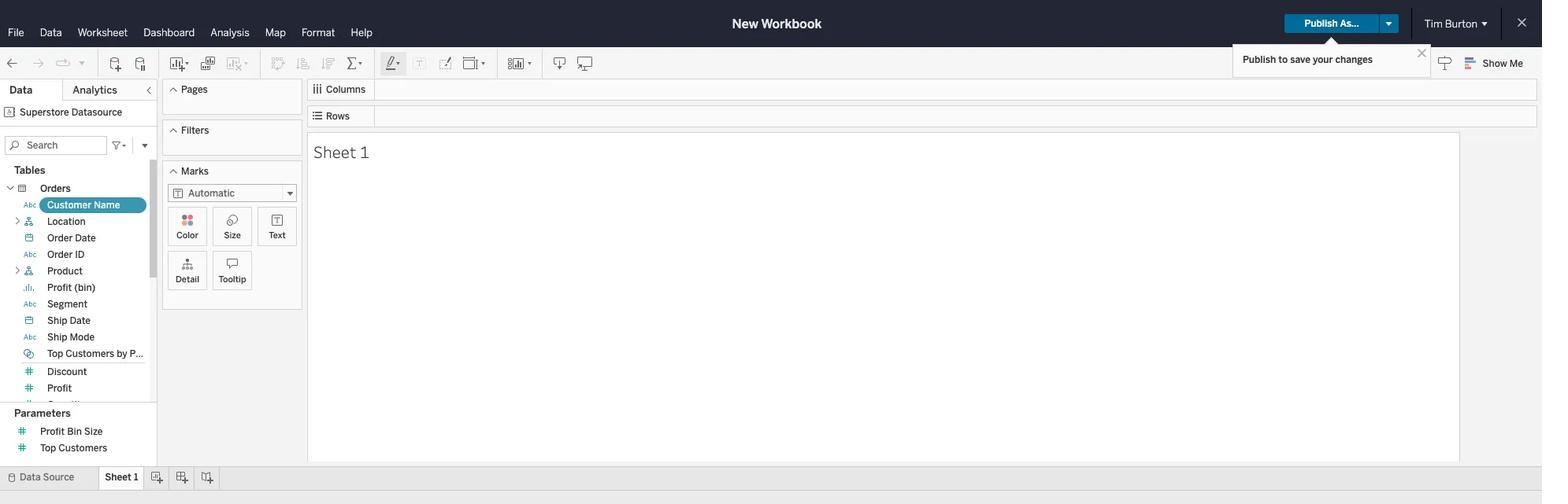 Task type: vqa. For each thing, say whether or not it's contained in the screenshot.
YOU
no



Task type: locate. For each thing, give the bounding box(es) containing it.
order up order id
[[47, 233, 73, 244]]

parameters
[[14, 408, 71, 420]]

0 horizontal spatial size
[[84, 427, 103, 438]]

data left source
[[20, 473, 41, 484]]

publish inside button
[[1305, 18, 1338, 29]]

sheet down rows
[[314, 141, 357, 163]]

publish as... button
[[1285, 14, 1379, 33]]

sheet 1 down rows
[[314, 141, 369, 163]]

1 horizontal spatial sheet 1
[[314, 141, 369, 163]]

sheet down top customers
[[105, 473, 132, 484]]

1 vertical spatial sheet 1
[[105, 473, 138, 484]]

1 vertical spatial sheet
[[105, 473, 132, 484]]

top down profit bin size
[[40, 443, 56, 454]]

size up tooltip
[[224, 231, 241, 241]]

order date
[[47, 233, 96, 244]]

profit down product
[[47, 283, 72, 294]]

datasource
[[71, 107, 122, 118]]

profit
[[47, 283, 72, 294], [130, 349, 154, 360], [47, 384, 72, 395], [40, 427, 65, 438]]

quantity
[[47, 400, 86, 411]]

0 vertical spatial size
[[224, 231, 241, 241]]

0 vertical spatial date
[[75, 233, 96, 244]]

ship down ship date at the left of the page
[[47, 332, 67, 343]]

profit bin size
[[40, 427, 103, 438]]

date for order date
[[75, 233, 96, 244]]

superstore
[[20, 107, 69, 118]]

sheet
[[314, 141, 357, 163], [105, 473, 132, 484]]

customers
[[66, 349, 114, 360], [58, 443, 107, 454]]

new
[[732, 16, 758, 31]]

date up id
[[75, 233, 96, 244]]

2 vertical spatial data
[[20, 473, 41, 484]]

replay animation image
[[55, 56, 71, 71]]

0 horizontal spatial publish
[[1243, 54, 1276, 65]]

2 order from the top
[[47, 250, 73, 261]]

0 vertical spatial publish
[[1305, 18, 1338, 29]]

top
[[47, 349, 63, 360], [40, 443, 56, 454]]

rows
[[326, 111, 350, 122]]

1 horizontal spatial size
[[224, 231, 241, 241]]

publish left as...
[[1305, 18, 1338, 29]]

1 horizontal spatial publish
[[1305, 18, 1338, 29]]

dashboard
[[144, 27, 195, 39]]

me
[[1510, 58, 1523, 69]]

ship mode
[[47, 332, 95, 343]]

data
[[40, 27, 62, 39], [9, 84, 32, 96], [20, 473, 41, 484]]

1 right source
[[134, 473, 138, 484]]

0 horizontal spatial 1
[[134, 473, 138, 484]]

data source
[[20, 473, 74, 484]]

(bin)
[[74, 283, 96, 294]]

order for order id
[[47, 250, 73, 261]]

1 horizontal spatial 1
[[360, 141, 369, 163]]

profit for profit
[[47, 384, 72, 395]]

1 horizontal spatial sheet
[[314, 141, 357, 163]]

1 vertical spatial top
[[40, 443, 56, 454]]

filters
[[181, 125, 209, 136]]

data down 'undo' image on the top of page
[[9, 84, 32, 96]]

show
[[1483, 58, 1507, 69]]

date
[[75, 233, 96, 244], [70, 316, 91, 327]]

replay animation image
[[77, 58, 87, 67]]

sheet 1
[[314, 141, 369, 163], [105, 473, 138, 484]]

publish your workbook to edit in tableau desktop image
[[577, 56, 593, 71]]

data guide image
[[1437, 55, 1453, 71]]

0 vertical spatial sheet
[[314, 141, 357, 163]]

profit for profit (bin)
[[47, 283, 72, 294]]

1 ship from the top
[[47, 316, 67, 327]]

2 ship from the top
[[47, 332, 67, 343]]

sort descending image
[[321, 56, 336, 71]]

1 vertical spatial order
[[47, 250, 73, 261]]

1 vertical spatial publish
[[1243, 54, 1276, 65]]

order
[[47, 233, 73, 244], [47, 250, 73, 261]]

ship
[[47, 316, 67, 327], [47, 332, 67, 343]]

pages
[[181, 84, 208, 95]]

worksheet
[[78, 27, 128, 39]]

1 vertical spatial ship
[[47, 332, 67, 343]]

0 horizontal spatial sheet
[[105, 473, 132, 484]]

0 vertical spatial ship
[[47, 316, 67, 327]]

0 vertical spatial customers
[[66, 349, 114, 360]]

1 vertical spatial customers
[[58, 443, 107, 454]]

ship down segment
[[47, 316, 67, 327]]

0 vertical spatial order
[[47, 233, 73, 244]]

id
[[75, 250, 85, 261]]

highlight image
[[384, 56, 403, 71]]

text
[[269, 231, 286, 241]]

1 vertical spatial date
[[70, 316, 91, 327]]

customers down mode at the left of page
[[66, 349, 114, 360]]

customers down bin
[[58, 443, 107, 454]]

sheet 1 down top customers
[[105, 473, 138, 484]]

file
[[8, 27, 24, 39]]

0 vertical spatial top
[[47, 349, 63, 360]]

profit right by
[[130, 349, 154, 360]]

size right bin
[[84, 427, 103, 438]]

new data source image
[[108, 56, 124, 71]]

clear sheet image
[[225, 56, 250, 71]]

1 order from the top
[[47, 233, 73, 244]]

1
[[360, 141, 369, 163], [134, 473, 138, 484]]

top customers by profit
[[47, 349, 154, 360]]

date up mode at the left of page
[[70, 316, 91, 327]]

order up product
[[47, 250, 73, 261]]

discount
[[47, 367, 87, 378]]

detail
[[176, 275, 199, 285]]

redo image
[[30, 56, 46, 71]]

size
[[224, 231, 241, 241], [84, 427, 103, 438]]

color
[[176, 231, 199, 241]]

name
[[94, 200, 120, 211]]

changes
[[1336, 54, 1373, 65]]

1 vertical spatial data
[[9, 84, 32, 96]]

1 down columns
[[360, 141, 369, 163]]

profit down parameters
[[40, 427, 65, 438]]

top up discount
[[47, 349, 63, 360]]

tooltip
[[219, 275, 246, 285]]

mode
[[70, 332, 95, 343]]

profit for profit bin size
[[40, 427, 65, 438]]

publish
[[1305, 18, 1338, 29], [1243, 54, 1276, 65]]

1 vertical spatial 1
[[134, 473, 138, 484]]

order for order date
[[47, 233, 73, 244]]

0 horizontal spatial sheet 1
[[105, 473, 138, 484]]

data up replay animation image
[[40, 27, 62, 39]]

profit up "quantity"
[[47, 384, 72, 395]]

download image
[[552, 56, 568, 71]]

map
[[265, 27, 286, 39]]

burton
[[1445, 18, 1478, 30]]

publish left to
[[1243, 54, 1276, 65]]

save
[[1290, 54, 1311, 65]]

publish as...
[[1305, 18, 1359, 29]]



Task type: describe. For each thing, give the bounding box(es) containing it.
Search text field
[[5, 136, 107, 155]]

customers for top customers by profit
[[66, 349, 114, 360]]

tim burton
[[1425, 18, 1478, 30]]

pause auto updates image
[[133, 56, 149, 71]]

bin
[[67, 427, 82, 438]]

sort ascending image
[[295, 56, 311, 71]]

undo image
[[5, 56, 20, 71]]

profit (bin)
[[47, 283, 96, 294]]

your
[[1313, 54, 1333, 65]]

format
[[302, 27, 335, 39]]

publish to save your changes
[[1243, 54, 1373, 65]]

0 vertical spatial sheet 1
[[314, 141, 369, 163]]

by
[[117, 349, 127, 360]]

show labels image
[[412, 56, 428, 71]]

customers for top customers
[[58, 443, 107, 454]]

show me button
[[1458, 51, 1538, 76]]

duplicate image
[[200, 56, 216, 71]]

top for top customers by profit
[[47, 349, 63, 360]]

columns
[[326, 84, 366, 95]]

marks
[[181, 166, 209, 177]]

swap rows and columns image
[[270, 56, 286, 71]]

superstore datasource
[[20, 107, 122, 118]]

1 vertical spatial size
[[84, 427, 103, 438]]

source
[[43, 473, 74, 484]]

customer name
[[47, 200, 120, 211]]

show/hide cards image
[[507, 56, 532, 71]]

collapse image
[[144, 86, 154, 95]]

new worksheet image
[[169, 56, 191, 71]]

tables
[[14, 165, 45, 176]]

0 vertical spatial data
[[40, 27, 62, 39]]

help
[[351, 27, 373, 39]]

ship date
[[47, 316, 91, 327]]

orders
[[40, 184, 71, 195]]

ship for ship mode
[[47, 332, 67, 343]]

order id
[[47, 250, 85, 261]]

0 vertical spatial 1
[[360, 141, 369, 163]]

ship for ship date
[[47, 316, 67, 327]]

tim
[[1425, 18, 1443, 30]]

location
[[47, 217, 86, 228]]

analytics
[[73, 84, 117, 96]]

fit image
[[462, 56, 488, 71]]

new workbook
[[732, 16, 822, 31]]

customer
[[47, 200, 91, 211]]

publish for publish as...
[[1305, 18, 1338, 29]]

analysis
[[211, 27, 250, 39]]

product
[[47, 266, 83, 277]]

show me
[[1483, 58, 1523, 69]]

date for ship date
[[70, 316, 91, 327]]

top for top customers
[[40, 443, 56, 454]]

publish for publish to save your changes
[[1243, 54, 1276, 65]]

close image
[[1415, 46, 1430, 61]]

workbook
[[761, 16, 822, 31]]

totals image
[[346, 56, 365, 71]]

top customers
[[40, 443, 107, 454]]

segment
[[47, 299, 88, 310]]

to
[[1279, 54, 1288, 65]]

format workbook image
[[437, 56, 453, 71]]

as...
[[1340, 18, 1359, 29]]



